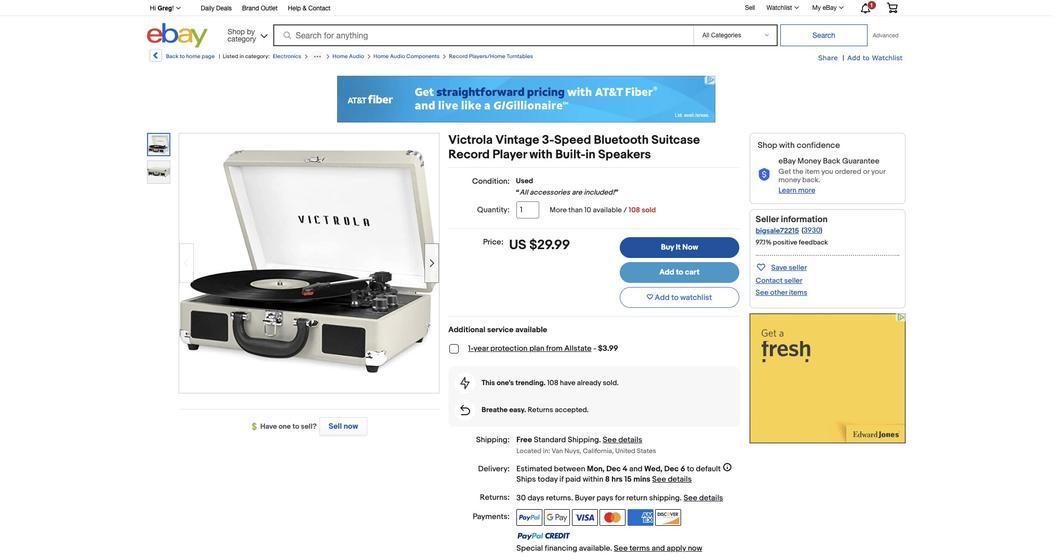 Task type: describe. For each thing, give the bounding box(es) containing it.
sell now link
[[317, 418, 367, 436]]

get
[[779, 167, 792, 176]]

or
[[863, 167, 870, 176]]

10
[[585, 206, 592, 215]]

help & contact link
[[288, 3, 331, 15]]

returns:
[[480, 493, 510, 503]]

2 vertical spatial see details link
[[684, 494, 723, 504]]

paypal image
[[517, 510, 543, 527]]

shop by category banner
[[144, 0, 906, 50]]

used
[[516, 177, 533, 186]]

money
[[779, 176, 801, 184]]

to left cart
[[676, 268, 684, 278]]

more
[[799, 186, 816, 195]]

ebay inside account navigation
[[823, 4, 837, 11]]

by
[[247, 27, 255, 36]]

brand
[[242, 5, 259, 12]]

shop for shop by category
[[228, 27, 245, 36]]

victrola vintage 3-speed bluetooth suitcase record player with built-in speakers
[[449, 133, 700, 162]]

0 horizontal spatial available
[[516, 325, 547, 335]]

3-
[[542, 133, 554, 148]]

30 days returns . buyer pays for return shipping . see details
[[517, 494, 723, 504]]

1 horizontal spatial |
[[843, 54, 845, 62]]

help
[[288, 5, 301, 12]]

(
[[802, 226, 804, 235]]

add to watchlist link
[[848, 53, 903, 63]]

positive
[[773, 239, 798, 247]]

&
[[303, 5, 307, 12]]

picture 1 of 2 image
[[148, 134, 169, 155]]

guarantee
[[843, 156, 880, 166]]

allstate
[[565, 344, 592, 354]]

"
[[516, 188, 520, 197]]

ships
[[517, 475, 536, 485]]

add for add to watchlist
[[655, 293, 670, 303]]

home for home audio
[[333, 53, 348, 60]]

details inside "free standard shipping . see details located in: van nuys, california, united states"
[[619, 436, 643, 445]]

additional service available
[[449, 325, 547, 335]]

sell now
[[329, 422, 358, 432]]

special financing available. see terms and apply now
[[517, 544, 703, 554]]

picture 2 of 2 image
[[147, 161, 170, 183]]

share
[[818, 54, 838, 62]]

hi
[[150, 5, 156, 12]]

accepted.
[[555, 406, 589, 415]]

states
[[637, 447, 656, 456]]

0 vertical spatial now
[[344, 422, 358, 432]]

in inside victrola vintage 3-speed bluetooth suitcase record player with built-in speakers
[[586, 148, 596, 162]]

to left the home
[[180, 53, 185, 60]]

have
[[560, 379, 576, 388]]

add to cart link
[[620, 262, 740, 283]]

if
[[560, 475, 564, 485]]

ordered
[[835, 167, 862, 176]]

1 vertical spatial advertisement region
[[750, 314, 906, 444]]

hi greg !
[[150, 5, 174, 12]]

shipping
[[649, 494, 680, 504]]

learn
[[779, 186, 797, 195]]

2 horizontal spatial .
[[680, 494, 682, 504]]

30
[[517, 494, 526, 504]]

it
[[676, 243, 681, 253]]

vintage
[[496, 133, 540, 148]]

trending.
[[516, 379, 546, 388]]

paypal credit image
[[517, 533, 571, 541]]

shop by category
[[228, 27, 256, 43]]

and for 4
[[630, 464, 643, 474]]

1 horizontal spatial details
[[668, 475, 692, 485]]

6
[[681, 464, 686, 474]]

advanced
[[873, 32, 899, 38]]

in:
[[543, 447, 550, 456]]

us
[[509, 238, 527, 254]]

more than 10 available / 108 sold
[[550, 206, 656, 215]]

nuys,
[[565, 447, 582, 456]]

record inside victrola vintage 3-speed bluetooth suitcase record player with built-in speakers
[[449, 148, 490, 162]]

back.
[[803, 176, 821, 184]]

listed
[[223, 53, 238, 60]]

shop for shop with confidence
[[758, 141, 778, 151]]

united
[[616, 447, 636, 456]]

greg
[[158, 5, 172, 12]]

brand outlet link
[[242, 3, 278, 15]]

sell?
[[301, 423, 317, 431]]

1-year protection plan from allstate - $3.99
[[468, 344, 619, 354]]

add to watchlist button
[[620, 287, 740, 308]]

0 vertical spatial available
[[593, 206, 622, 215]]

return
[[627, 494, 648, 504]]

15
[[625, 475, 632, 485]]

to right 6
[[687, 464, 694, 474]]

see down wed,
[[652, 475, 666, 485]]

master card image
[[600, 510, 626, 527]]

0 vertical spatial see details link
[[603, 436, 643, 445]]

mins
[[634, 475, 651, 485]]

contact inside "link"
[[308, 5, 331, 12]]

1 vertical spatial see details link
[[652, 475, 692, 485]]

my ebay
[[813, 4, 837, 11]]

items
[[789, 288, 808, 297]]

. for returns
[[571, 494, 573, 504]]

cart
[[685, 268, 700, 278]]

record players/home turntables
[[449, 53, 533, 60]]

learn more link
[[779, 186, 816, 195]]

players/home
[[469, 53, 506, 60]]

your shopping cart image
[[886, 3, 898, 13]]

estimated between mon, dec 4 and wed, dec 6 to default
[[517, 464, 721, 474]]

0 vertical spatial record
[[449, 53, 468, 60]]

0 horizontal spatial in
[[240, 53, 244, 60]]

all
[[520, 188, 528, 197]]

watchlist
[[681, 293, 712, 303]]

default
[[696, 464, 721, 474]]

free standard shipping . see details located in: van nuys, california, united states
[[517, 436, 656, 456]]

share | add to watchlist
[[818, 54, 903, 62]]

contact seller see other items
[[756, 276, 808, 297]]

seller
[[756, 215, 779, 225]]

sell for sell
[[745, 4, 755, 11]]

electronics
[[273, 53, 301, 60]]

3930
[[804, 226, 821, 235]]

save
[[772, 264, 788, 272]]

2 dec from the left
[[664, 464, 679, 474]]

4
[[623, 464, 628, 474]]

additional
[[449, 325, 486, 335]]

daily
[[201, 5, 215, 12]]

with details__icon image for this one's trending.
[[461, 377, 470, 390]]

save seller button
[[756, 261, 807, 273]]

shop with confidence
[[758, 141, 840, 151]]

breathe easy. returns accepted.
[[482, 406, 589, 415]]

share button
[[818, 53, 838, 63]]



Task type: vqa. For each thing, say whether or not it's contained in the screenshot.
"dollar sign" image
yes



Task type: locate. For each thing, give the bounding box(es) containing it.
1 horizontal spatial audio
[[390, 53, 405, 60]]

1 vertical spatial seller
[[785, 276, 803, 285]]

your
[[872, 167, 886, 176]]

advertisement region
[[337, 76, 715, 123], [750, 314, 906, 444]]

0 vertical spatial 108
[[629, 206, 640, 215]]

1 vertical spatial in
[[586, 148, 596, 162]]

contact inside contact seller see other items
[[756, 276, 783, 285]]

home
[[186, 53, 201, 60]]

buy it now link
[[620, 238, 740, 258]]

with details__icon image left breathe
[[460, 405, 470, 416]]

advanced link
[[868, 25, 904, 46]]

None submit
[[781, 24, 868, 46]]

back inside ebay money back guarantee get the item you ordered or your money back. learn more
[[823, 156, 841, 166]]

watchlist down advanced
[[872, 54, 903, 62]]

price:
[[483, 238, 504, 247]]

have
[[260, 423, 277, 431]]

0 horizontal spatial now
[[344, 422, 358, 432]]

with details__icon image left this on the bottom
[[461, 377, 470, 390]]

now right sell?
[[344, 422, 358, 432]]

0 horizontal spatial advertisement region
[[337, 76, 715, 123]]

0 horizontal spatial and
[[630, 464, 643, 474]]

see inside "free standard shipping . see details located in: van nuys, california, united states"
[[603, 436, 617, 445]]

contact right &
[[308, 5, 331, 12]]

2 vertical spatial add
[[655, 293, 670, 303]]

108 right the /
[[629, 206, 640, 215]]

deals
[[216, 5, 232, 12]]

0 vertical spatial advertisement region
[[337, 76, 715, 123]]

apply
[[667, 544, 686, 554]]

dollar sign image
[[252, 423, 260, 432]]

add down the buy
[[660, 268, 675, 278]]

. up california,
[[599, 436, 601, 445]]

in left speakers at the top of the page
[[586, 148, 596, 162]]

0 horizontal spatial audio
[[349, 53, 364, 60]]

home audio components link
[[374, 53, 440, 60]]

!
[[172, 5, 174, 12]]

watchlist inside share | add to watchlist
[[872, 54, 903, 62]]

quantity:
[[477, 205, 510, 215]]

record left players/home
[[449, 53, 468, 60]]

details down default
[[699, 494, 723, 504]]

1 vertical spatial back
[[823, 156, 841, 166]]

2 vertical spatial details
[[699, 494, 723, 504]]

"
[[615, 188, 619, 197]]

see inside contact seller see other items
[[756, 288, 769, 297]]

american express image
[[628, 510, 654, 527]]

ebay right my
[[823, 4, 837, 11]]

watchlist right sell link at the top of page
[[767, 4, 792, 11]]

add for add to cart
[[660, 268, 675, 278]]

none submit inside shop by category banner
[[781, 24, 868, 46]]

electronics link
[[273, 53, 301, 60]]

player
[[493, 148, 527, 162]]

1 vertical spatial shop
[[758, 141, 778, 151]]

seller for contact
[[785, 276, 803, 285]]

1 vertical spatial and
[[652, 544, 665, 554]]

us $29.99 main content
[[449, 133, 741, 560]]

0 horizontal spatial watchlist
[[767, 4, 792, 11]]

0 horizontal spatial sell
[[329, 422, 342, 432]]

sell inside account navigation
[[745, 4, 755, 11]]

contact up other
[[756, 276, 783, 285]]

0 vertical spatial back
[[166, 53, 179, 60]]

to down advanced link
[[863, 54, 870, 62]]

home for home audio components
[[374, 53, 389, 60]]

see other items link
[[756, 288, 808, 297]]

record up condition:
[[449, 148, 490, 162]]

Quantity: text field
[[517, 202, 540, 219]]

account navigation
[[144, 0, 906, 16]]

0 vertical spatial watchlist
[[767, 4, 792, 11]]

back up you
[[823, 156, 841, 166]]

2 audio from the left
[[390, 53, 405, 60]]

to left watchlist
[[672, 293, 679, 303]]

used " all accessories are included! "
[[516, 177, 619, 197]]

1 horizontal spatial contact
[[756, 276, 783, 285]]

home audio link
[[333, 53, 364, 60]]

0 horizontal spatial back
[[166, 53, 179, 60]]

1 horizontal spatial 108
[[629, 206, 640, 215]]

1 dec from the left
[[607, 464, 621, 474]]

terms
[[630, 544, 650, 554]]

see up california,
[[603, 436, 617, 445]]

easy.
[[509, 406, 526, 415]]

1 horizontal spatial ebay
[[823, 4, 837, 11]]

us $29.99
[[509, 238, 570, 254]]

to
[[180, 53, 185, 60], [863, 54, 870, 62], [676, 268, 684, 278], [672, 293, 679, 303], [293, 423, 299, 431], [687, 464, 694, 474]]

see details link up united
[[603, 436, 643, 445]]

1 horizontal spatial available
[[593, 206, 622, 215]]

add to watchlist
[[655, 293, 712, 303]]

add
[[848, 54, 861, 62], [660, 268, 675, 278], [655, 293, 670, 303]]

add inside add to cart link
[[660, 268, 675, 278]]

record
[[449, 53, 468, 60], [449, 148, 490, 162]]

audio
[[349, 53, 364, 60], [390, 53, 405, 60]]

included!
[[584, 188, 615, 197]]

accessories
[[530, 188, 570, 197]]

bigsale72215 link
[[756, 227, 799, 235]]

see details link down 6
[[652, 475, 692, 485]]

and left apply in the right of the page
[[652, 544, 665, 554]]

1 horizontal spatial watchlist
[[872, 54, 903, 62]]

back to home page link
[[148, 49, 215, 65]]

victrola vintage 3-speed bluetooth suitcase record player with built-in speakers - picture 1 of 2 image
[[179, 150, 439, 375]]

. left the buyer
[[571, 494, 573, 504]]

page
[[202, 53, 215, 60]]

in right listed
[[240, 53, 244, 60]]

with details__icon image left get
[[758, 168, 771, 181]]

information
[[781, 215, 828, 225]]

sell for sell now
[[329, 422, 342, 432]]

returns
[[528, 406, 553, 415]]

add down add to cart link
[[655, 293, 670, 303]]

1 vertical spatial details
[[668, 475, 692, 485]]

available.
[[579, 544, 612, 554]]

1 vertical spatial record
[[449, 148, 490, 162]]

0 horizontal spatial shop
[[228, 27, 245, 36]]

now right apply in the right of the page
[[688, 544, 703, 554]]

speakers
[[598, 148, 651, 162]]

add to cart
[[660, 268, 700, 278]]

ebay up get
[[779, 156, 796, 166]]

1 vertical spatial ebay
[[779, 156, 796, 166]]

Search for anything text field
[[275, 25, 692, 45]]

. up discover image
[[680, 494, 682, 504]]

0 horizontal spatial home
[[333, 53, 348, 60]]

seller for save
[[789, 264, 807, 272]]

item
[[805, 167, 820, 176]]

my ebay link
[[807, 2, 849, 14]]

1 horizontal spatial in
[[586, 148, 596, 162]]

to right one
[[293, 423, 299, 431]]

audio for home audio
[[349, 53, 364, 60]]

plan
[[530, 344, 545, 354]]

brand outlet
[[242, 5, 278, 12]]

1 horizontal spatial now
[[688, 544, 703, 554]]

108 left have
[[547, 379, 559, 388]]

1 button
[[852, 1, 879, 15]]

sold
[[642, 206, 656, 215]]

seller inside save seller button
[[789, 264, 807, 272]]

1 horizontal spatial dec
[[664, 464, 679, 474]]

with inside victrola vintage 3-speed bluetooth suitcase record player with built-in speakers
[[530, 148, 553, 162]]

for
[[615, 494, 625, 504]]

see left other
[[756, 288, 769, 297]]

sell right sell?
[[329, 422, 342, 432]]

.
[[599, 436, 601, 445], [571, 494, 573, 504], [680, 494, 682, 504]]

see terms and apply now link
[[614, 544, 703, 554]]

year
[[474, 344, 489, 354]]

visa image
[[572, 510, 598, 527]]

seller right save
[[789, 264, 807, 272]]

0 vertical spatial with details__icon image
[[758, 168, 771, 181]]

available left the /
[[593, 206, 622, 215]]

0 horizontal spatial contact
[[308, 5, 331, 12]]

audio left home audio components link
[[349, 53, 364, 60]]

1 horizontal spatial back
[[823, 156, 841, 166]]

. inside "free standard shipping . see details located in: van nuys, california, united states"
[[599, 436, 601, 445]]

record players/home turntables link
[[449, 53, 533, 60]]

0 horizontal spatial 108
[[547, 379, 559, 388]]

0 horizontal spatial details
[[619, 436, 643, 445]]

hrs
[[612, 475, 623, 485]]

and right 4
[[630, 464, 643, 474]]

1 horizontal spatial sell
[[745, 4, 755, 11]]

payments:
[[473, 512, 510, 522]]

dec left 6
[[664, 464, 679, 474]]

$29.99
[[530, 238, 570, 254]]

returns
[[546, 494, 571, 504]]

$3.99
[[598, 344, 619, 354]]

add inside share | add to watchlist
[[848, 54, 861, 62]]

1 horizontal spatial home
[[374, 53, 389, 60]]

seller inside contact seller see other items
[[785, 276, 803, 285]]

discover image
[[655, 510, 681, 527]]

1 vertical spatial watchlist
[[872, 54, 903, 62]]

sell left watchlist link
[[745, 4, 755, 11]]

2 horizontal spatial details
[[699, 494, 723, 504]]

0 vertical spatial shop
[[228, 27, 245, 36]]

| right share button at the right of page
[[843, 54, 845, 62]]

0 vertical spatial add
[[848, 54, 861, 62]]

0 horizontal spatial dec
[[607, 464, 621, 474]]

seller up items
[[785, 276, 803, 285]]

one's
[[497, 379, 514, 388]]

are
[[572, 188, 582, 197]]

with left 'built-'
[[530, 148, 553, 162]]

0 vertical spatial ebay
[[823, 4, 837, 11]]

1 vertical spatial available
[[516, 325, 547, 335]]

to inside share | add to watchlist
[[863, 54, 870, 62]]

)
[[821, 226, 823, 235]]

0 horizontal spatial |
[[219, 53, 220, 60]]

to inside button
[[672, 293, 679, 303]]

2 home from the left
[[374, 53, 389, 60]]

back to home page
[[166, 53, 215, 60]]

0 vertical spatial and
[[630, 464, 643, 474]]

108
[[629, 206, 640, 215], [547, 379, 559, 388]]

1 vertical spatial add
[[660, 268, 675, 278]]

| left listed
[[219, 53, 220, 60]]

available up the plan at the right bottom
[[516, 325, 547, 335]]

1 vertical spatial 108
[[547, 379, 559, 388]]

0 vertical spatial sell
[[745, 4, 755, 11]]

money
[[798, 156, 822, 166]]

0 vertical spatial in
[[240, 53, 244, 60]]

watchlist inside account navigation
[[767, 4, 792, 11]]

with details__icon image for breathe easy.
[[460, 405, 470, 416]]

ebay inside ebay money back guarantee get the item you ordered or your money back. learn more
[[779, 156, 796, 166]]

with details__icon image for ebay money back guarantee
[[758, 168, 771, 181]]

save seller
[[772, 264, 807, 272]]

0 horizontal spatial ebay
[[779, 156, 796, 166]]

you
[[822, 167, 834, 176]]

daily deals
[[201, 5, 232, 12]]

0 vertical spatial contact
[[308, 5, 331, 12]]

1 audio from the left
[[349, 53, 364, 60]]

audio for home audio components
[[390, 53, 405, 60]]

details up united
[[619, 436, 643, 445]]

add right the share
[[848, 54, 861, 62]]

1
[[870, 2, 873, 8]]

dec up hrs
[[607, 464, 621, 474]]

shop by category button
[[223, 23, 270, 45]]

0 vertical spatial details
[[619, 436, 643, 445]]

buy
[[661, 243, 674, 253]]

and for terms
[[652, 544, 665, 554]]

1 horizontal spatial .
[[599, 436, 601, 445]]

details down 6
[[668, 475, 692, 485]]

0 horizontal spatial .
[[571, 494, 573, 504]]

shop inside shop by category
[[228, 27, 245, 36]]

see left terms
[[614, 544, 628, 554]]

8
[[605, 475, 610, 485]]

today
[[538, 475, 558, 485]]

1 vertical spatial contact
[[756, 276, 783, 285]]

confidence
[[797, 141, 840, 151]]

buyer
[[575, 494, 595, 504]]

add inside add to watchlist button
[[655, 293, 670, 303]]

1 vertical spatial now
[[688, 544, 703, 554]]

. for shipping
[[599, 436, 601, 445]]

0 vertical spatial seller
[[789, 264, 807, 272]]

1 home from the left
[[333, 53, 348, 60]]

see details link down default
[[684, 494, 723, 504]]

audio left components
[[390, 53, 405, 60]]

1 vertical spatial with details__icon image
[[461, 377, 470, 390]]

1 vertical spatial sell
[[329, 422, 342, 432]]

between
[[554, 464, 585, 474]]

1 horizontal spatial and
[[652, 544, 665, 554]]

with up get
[[780, 141, 795, 151]]

1 horizontal spatial with
[[780, 141, 795, 151]]

see right shipping
[[684, 494, 698, 504]]

with details__icon image
[[758, 168, 771, 181], [461, 377, 470, 390], [460, 405, 470, 416]]

back left the home
[[166, 53, 179, 60]]

google pay image
[[544, 510, 570, 527]]

1 horizontal spatial shop
[[758, 141, 778, 151]]

this one's trending. 108 have already sold.
[[482, 379, 619, 388]]

shipping
[[568, 436, 599, 445]]

now inside us $29.99 "main content"
[[688, 544, 703, 554]]

0 horizontal spatial with
[[530, 148, 553, 162]]

with
[[780, 141, 795, 151], [530, 148, 553, 162]]

2 vertical spatial with details__icon image
[[460, 405, 470, 416]]

1 horizontal spatial advertisement region
[[750, 314, 906, 444]]

pays
[[597, 494, 614, 504]]



